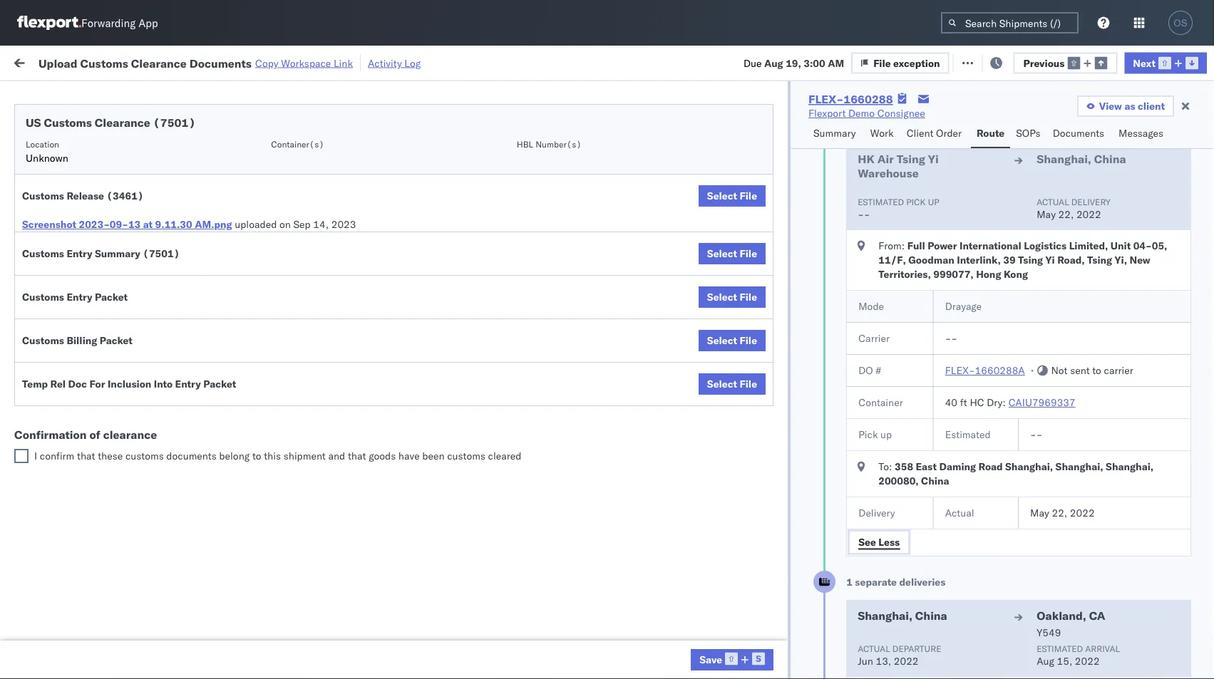 Task type: vqa. For each thing, say whether or not it's contained in the screenshot.
transload
no



Task type: locate. For each thing, give the bounding box(es) containing it.
1 schedule delivery appointment link from the top
[[33, 142, 175, 156]]

0 vertical spatial dec
[[297, 363, 315, 375]]

snoozed :
[[295, 88, 331, 99]]

--
[[946, 332, 958, 345], [1031, 429, 1043, 441], [972, 551, 984, 564]]

upload inside upload customs clearance documents
[[33, 292, 65, 305]]

0 vertical spatial summary
[[814, 127, 857, 139]]

app
[[139, 16, 158, 30]]

container(s)
[[271, 139, 324, 149]]

integration
[[622, 488, 671, 501], [622, 520, 671, 532], [622, 583, 671, 595], [622, 614, 671, 626], [622, 645, 671, 658]]

0 vertical spatial zimu3048342
[[972, 614, 1040, 626]]

oakland,
[[1037, 609, 1087, 624]]

confirmation of clearance
[[14, 428, 157, 442]]

at left 'risk'
[[283, 55, 292, 68]]

0 vertical spatial work
[[155, 55, 180, 68]]

work right import
[[155, 55, 180, 68]]

schedule delivery appointment button down 2023-
[[33, 236, 175, 251]]

flex-1893174
[[788, 457, 862, 469]]

ca for confirm pickup from los angeles, ca button at the left bottom
[[33, 401, 46, 413]]

documents left copy
[[190, 56, 252, 70]]

schedule pickup from los angeles, ca link for 2nd schedule pickup from los angeles, ca button from the top of the page
[[33, 197, 203, 226]]

0 horizontal spatial customs
[[126, 450, 164, 463]]

3 lhuu7894563, uetu5238478 from the top
[[879, 394, 1025, 406]]

os
[[1175, 17, 1188, 28]]

0 vertical spatial container
[[879, 111, 917, 122]]

0 vertical spatial confirm
[[33, 386, 69, 399]]

0 vertical spatial up
[[929, 197, 940, 207]]

entry for summary
[[67, 248, 92, 260]]

6 2:59 from the top
[[230, 363, 251, 375]]

territories,
[[879, 268, 932, 281]]

copy workspace link button
[[255, 57, 353, 69]]

shipment
[[284, 450, 326, 463]]

(7501) for us customs clearance (7501)
[[153, 116, 196, 130]]

1 horizontal spatial :
[[1003, 397, 1006, 409]]

tsing
[[897, 152, 926, 166], [1019, 254, 1044, 266], [1088, 254, 1113, 266]]

7 2:59 from the top
[[230, 457, 251, 469]]

3 flex-1846748 from the top
[[788, 206, 862, 218]]

schedule delivery appointment down us customs clearance (7501)
[[33, 142, 175, 155]]

hlxu6269489, for 2nd schedule pickup from los angeles, ca button from the top of the page
[[955, 205, 1028, 218]]

customs up customs billing packet
[[22, 291, 64, 304]]

1 hlxu8034992 from the top
[[1030, 143, 1100, 155]]

1 vertical spatial aug
[[1037, 656, 1055, 668]]

est, for 23,
[[272, 394, 293, 407]]

work
[[155, 55, 180, 68], [871, 127, 894, 139]]

2:59 for first schedule pickup from los angeles, ca button from the bottom of the page
[[230, 457, 251, 469]]

flexport. image
[[17, 16, 81, 30]]

1 2:59 am edt, nov 5, 2022 from the top
[[230, 143, 355, 156]]

2 vertical spatial schedule delivery appointment
[[33, 362, 175, 375]]

from inside confirm pickup from los angeles, ca
[[105, 386, 126, 399]]

packet up 7:00
[[203, 378, 236, 391]]

ceau7522281, hlxu6269489, hlxu8034992
[[879, 143, 1100, 155], [879, 174, 1100, 187], [879, 205, 1100, 218], [879, 237, 1100, 249], [879, 268, 1100, 281], [879, 300, 1100, 312]]

1 karl from the top
[[744, 488, 763, 501]]

am up uploaded
[[254, 174, 270, 187]]

customs inside upload customs clearance documents
[[68, 292, 108, 305]]

0 vertical spatial 2130387
[[818, 488, 862, 501]]

(7501) for customs entry summary (7501)
[[143, 248, 180, 260]]

2:00
[[230, 300, 251, 312]]

2 vertical spatial actual
[[858, 644, 891, 655]]

0 vertical spatial estimated
[[858, 197, 905, 207]]

workspace
[[281, 57, 331, 69]]

gvcu5265864 up less
[[879, 519, 949, 532]]

1 schedule pickup from los angeles, ca from the top
[[33, 167, 192, 193]]

documents down view
[[1054, 127, 1105, 139]]

flex-2130387 down flex-1662119
[[788, 583, 862, 595]]

save button
[[691, 650, 774, 671]]

pickup up the netherlands
[[78, 637, 108, 650]]

am right belong
[[254, 457, 270, 469]]

3 5, from the top
[[318, 206, 328, 218]]

ca up temp
[[33, 338, 46, 350]]

3 uetu5238478 from the top
[[955, 394, 1025, 406]]

customs up billing
[[68, 292, 108, 305]]

0 horizontal spatial file exception
[[874, 57, 941, 69]]

6 ceau7522281, hlxu6269489, hlxu8034992 from the top
[[879, 300, 1100, 312]]

confirm inside confirm pickup from los angeles, ca
[[33, 386, 69, 399]]

1 vertical spatial gvcu5265864
[[879, 519, 949, 532]]

schedule down "screenshot"
[[33, 237, 75, 249]]

nov for schedule pickup from los angeles, ca link for third schedule pickup from los angeles, ca button from the top of the page
[[297, 269, 316, 281]]

4 schedule pickup from los angeles, ca from the top
[[33, 324, 192, 350]]

rel
[[50, 378, 66, 391]]

2:59 for third schedule pickup from los angeles, ca button from the top of the page
[[230, 269, 251, 281]]

0 vertical spatial packet
[[95, 291, 128, 304]]

test123456 down 39
[[972, 269, 1032, 281]]

0 vertical spatial abcdefg78456546
[[972, 363, 1068, 375]]

select file button for customs entry summary (7501)
[[699, 243, 766, 265]]

am left sep
[[254, 206, 270, 218]]

0 vertical spatial appointment
[[117, 142, 175, 155]]

copy
[[255, 57, 279, 69]]

test123456 up 39
[[972, 237, 1032, 250]]

1 horizontal spatial numbers
[[1024, 117, 1059, 127]]

est,
[[273, 300, 294, 312], [273, 363, 294, 375], [272, 394, 293, 407], [273, 457, 294, 469]]

1 vertical spatial abcdefg78456546
[[972, 394, 1068, 407]]

china down east
[[922, 475, 950, 488]]

nov left 9, at the left top of the page
[[297, 300, 315, 312]]

actual delivery may 22, 2022
[[1037, 197, 1111, 221]]

packet for customs entry packet
[[95, 291, 128, 304]]

22, down "delivery" at the right of page
[[1059, 208, 1075, 221]]

resize handle column header
[[204, 111, 221, 680], [362, 111, 380, 680], [412, 111, 429, 680], [505, 111, 522, 680], [598, 111, 615, 680], [741, 111, 758, 680], [855, 111, 872, 680], [947, 111, 965, 680], [1126, 111, 1143, 680], [1189, 111, 1206, 680]]

1 vertical spatial --
[[1031, 429, 1043, 441]]

2 horizontal spatial documents
[[1054, 127, 1105, 139]]

3 hlxu6269489, from the top
[[955, 205, 1028, 218]]

1 horizontal spatial that
[[348, 450, 366, 463]]

fcl for first schedule pickup from los angeles, ca button from the bottom of the page's schedule pickup from los angeles, ca link
[[468, 457, 487, 469]]

2022 inside actual delivery may 22, 2022
[[1077, 208, 1102, 221]]

forwarding app
[[81, 16, 158, 30]]

los for fourth schedule pickup from los angeles, ca button from the top of the page
[[134, 324, 150, 336]]

0 vertical spatial to
[[1093, 365, 1102, 377]]

delivery
[[78, 142, 114, 155], [78, 237, 114, 249], [78, 362, 114, 375], [72, 425, 109, 437], [859, 507, 896, 520]]

nyku9743990 up the departure
[[879, 614, 949, 626]]

1 vertical spatial packet
[[100, 335, 133, 347]]

confirm for confirm pickup from los angeles, ca
[[33, 386, 69, 399]]

batch
[[1136, 55, 1164, 68]]

file exception down search shipments (/) 'text field'
[[972, 55, 1039, 68]]

5 ocean fcl from the top
[[437, 394, 487, 407]]

uetu5238478
[[955, 331, 1025, 344], [955, 362, 1025, 375], [955, 394, 1025, 406], [955, 425, 1025, 438]]

13, right the jun
[[876, 656, 892, 668]]

entry
[[67, 248, 92, 260], [67, 291, 92, 304], [175, 378, 201, 391]]

4 hlxu8034992 from the top
[[1030, 237, 1100, 249]]

tsing inside 'hk air tsing yi warehouse'
[[897, 152, 926, 166]]

ca down customs release (3461)
[[33, 212, 46, 225]]

pickup right rel at the bottom of the page
[[72, 386, 103, 399]]

39
[[1004, 254, 1016, 266]]

for
[[90, 378, 105, 391]]

3 1846748 from the top
[[818, 206, 862, 218]]

estimated for estimated
[[946, 429, 991, 441]]

0 vertical spatial documents
[[190, 56, 252, 70]]

5 fcl from the top
[[468, 394, 487, 407]]

2023 left goods
[[333, 457, 358, 469]]

ceau7522281, for upload customs clearance documents button
[[879, 300, 952, 312]]

los left into
[[129, 386, 145, 399]]

1 vertical spatial (7501)
[[143, 248, 180, 260]]

confirm up confirmation
[[33, 386, 69, 399]]

ocean
[[560, 143, 589, 156], [437, 174, 466, 187], [560, 174, 589, 187], [653, 174, 682, 187], [653, 206, 682, 218], [653, 237, 682, 250], [437, 269, 466, 281], [560, 269, 589, 281], [653, 269, 682, 281], [437, 300, 466, 312], [560, 300, 589, 312], [653, 300, 682, 312], [653, 331, 682, 344], [437, 363, 466, 375], [560, 363, 589, 375], [653, 363, 682, 375], [437, 394, 466, 407], [560, 394, 589, 407], [653, 394, 682, 407], [437, 457, 466, 469]]

filtered
[[14, 87, 49, 100]]

customs down forwarding
[[80, 56, 128, 70]]

select
[[708, 190, 738, 202], [708, 248, 738, 260], [708, 291, 738, 304], [708, 335, 738, 347], [708, 378, 738, 391]]

warehouse
[[858, 166, 919, 180]]

1 horizontal spatial customs
[[447, 450, 486, 463]]

edt, for 5th schedule pickup from los angeles, ca button from the bottom of the page
[[273, 174, 295, 187]]

estimated down ft at the right
[[946, 429, 991, 441]]

summary
[[814, 127, 857, 139], [95, 248, 140, 260]]

schedule delivery appointment link for 3rd schedule delivery appointment 'button' from the bottom
[[33, 142, 175, 156]]

schedule delivery appointment link for second schedule delivery appointment 'button'
[[33, 236, 175, 250]]

ceau7522281, hlxu6269489, hlxu8034992 down route button
[[879, 174, 1100, 187]]

summary down 09-
[[95, 248, 140, 260]]

hlxu6269489, for third schedule pickup from los angeles, ca button from the top of the page
[[955, 268, 1028, 281]]

do
[[859, 365, 874, 377]]

flex-1889466 up the do
[[788, 331, 862, 344]]

lhuu7894563, up #
[[879, 331, 953, 344]]

6 1846748 from the top
[[818, 300, 862, 312]]

1 vertical spatial container
[[859, 397, 904, 409]]

3 ceau7522281, from the top
[[879, 205, 952, 218]]

clearance
[[131, 56, 187, 70], [95, 116, 150, 130], [111, 292, 156, 305]]

am.png
[[195, 218, 232, 231]]

2 schedule from the top
[[33, 167, 75, 179]]

summary down flexport
[[814, 127, 857, 139]]

clearance
[[103, 428, 157, 442]]

0 vertical spatial omkar
[[1150, 143, 1180, 156]]

customs down clearance
[[126, 450, 164, 463]]

1 vertical spatial maeu9408431
[[972, 520, 1044, 532]]

select file for customs billing packet
[[708, 335, 758, 347]]

due aug 19, 3:00 am
[[744, 57, 845, 69]]

0 vertical spatial on
[[349, 55, 360, 68]]

nov right uploaded
[[297, 206, 316, 218]]

2 account from the top
[[695, 520, 733, 532]]

nyku9743990 right the jun
[[879, 645, 949, 657]]

0 vertical spatial actual
[[1037, 197, 1070, 207]]

0 vertical spatial schedule delivery appointment button
[[33, 142, 175, 157]]

i confirm that these customs documents belong to this shipment and that goods have been customs cleared
[[34, 450, 522, 463]]

summary inside button
[[814, 127, 857, 139]]

flex-1846748 for upload customs clearance documents link
[[788, 300, 862, 312]]

pick
[[907, 197, 926, 207]]

4 integration from the top
[[622, 614, 671, 626]]

from for schedule pickup from los angeles, ca link for third schedule pickup from los angeles, ca button from the top of the page
[[111, 261, 132, 273]]

os button
[[1165, 6, 1198, 39]]

2 vertical spatial --
[[972, 551, 984, 564]]

ca for 2nd schedule pickup from los angeles, ca button from the top of the page
[[33, 212, 46, 225]]

2130387 down 1662119
[[818, 583, 862, 595]]

2 lagerfeld from the top
[[765, 520, 808, 532]]

2:59 left this
[[230, 457, 251, 469]]

dec up the "7:00 pm est, dec 23, 2022"
[[297, 363, 315, 375]]

schedule up rel at the bottom of the page
[[33, 362, 75, 375]]

hlxu6269489, up international
[[955, 205, 1028, 218]]

2 1846748 from the top
[[818, 174, 862, 187]]

ca up customs entry packet
[[33, 275, 46, 288]]

delivery inside "link"
[[72, 425, 109, 437]]

actual
[[1037, 197, 1070, 207], [946, 507, 975, 520], [858, 644, 891, 655]]

schedule pickup from los angeles, ca for 2nd schedule pickup from los angeles, ca button from the top of the page
[[33, 198, 192, 225]]

1 schedule delivery appointment button from the top
[[33, 142, 175, 157]]

9 resize handle column header from the left
[[1126, 111, 1143, 680]]

confirm inside "link"
[[33, 425, 69, 437]]

work button
[[865, 121, 902, 148]]

view as client button
[[1078, 96, 1175, 117]]

select file
[[708, 190, 758, 202], [708, 248, 758, 260], [708, 291, 758, 304], [708, 335, 758, 347], [708, 378, 758, 391]]

bosch
[[529, 143, 558, 156], [529, 174, 558, 187], [622, 174, 650, 187], [622, 206, 650, 218], [622, 237, 650, 250], [529, 269, 558, 281], [622, 269, 650, 281], [529, 300, 558, 312], [622, 300, 650, 312], [622, 331, 650, 344], [529, 363, 558, 375], [622, 363, 650, 375], [529, 394, 558, 407], [622, 394, 650, 407]]

2 select from the top
[[708, 248, 738, 260]]

exception up the consignee
[[894, 57, 941, 69]]

select file for customs entry packet
[[708, 291, 758, 304]]

1660288a
[[976, 365, 1026, 377]]

1 vertical spatial 13,
[[876, 656, 892, 668]]

pickup inside confirm pickup from los angeles, ca
[[72, 386, 103, 399]]

None checkbox
[[14, 449, 29, 464]]

estimated inside estimated arrival aug 15, 2022
[[1037, 644, 1084, 655]]

6 hlxu6269489, from the top
[[955, 300, 1028, 312]]

client order button
[[902, 121, 972, 148]]

0 vertical spatial 13,
[[315, 457, 330, 469]]

schedule down workitem
[[33, 142, 75, 155]]

0 horizontal spatial yi
[[929, 152, 939, 166]]

2 select file button from the top
[[699, 243, 766, 265]]

2:59 for 2nd schedule pickup from los angeles, ca button from the top of the page
[[230, 206, 251, 218]]

customs right been
[[447, 450, 486, 463]]

fcl for upload customs clearance documents link
[[468, 300, 487, 312]]

actual inside actual departure jun 13, 2022
[[858, 644, 891, 655]]

1 2130387 from the top
[[818, 488, 862, 501]]

0 horizontal spatial actual
[[858, 644, 891, 655]]

actual down daming
[[946, 507, 975, 520]]

1 vertical spatial schedule delivery appointment button
[[33, 236, 175, 251]]

schedule pickup from los angeles, ca link for fourth schedule pickup from los angeles, ca button from the top of the page
[[33, 323, 203, 351]]

0 horizontal spatial estimated
[[858, 197, 905, 207]]

from for schedule pickup from los angeles, ca link associated with 5th schedule pickup from los angeles, ca button from the bottom of the page
[[111, 167, 132, 179]]

0 vertical spatial 14,
[[313, 218, 329, 231]]

1 1846748 from the top
[[818, 143, 862, 156]]

schedule pickup from los angeles, ca for first schedule pickup from los angeles, ca button from the bottom of the page
[[33, 449, 192, 476]]

1 vertical spatial shanghai, china
[[858, 609, 948, 624]]

savant right 05,
[[1183, 237, 1213, 250]]

lhuu7894563, right the do
[[879, 362, 953, 375]]

select file button for customs release (3461)
[[699, 185, 766, 207]]

east
[[916, 461, 937, 473]]

select for customs billing packet
[[708, 335, 738, 347]]

log
[[405, 57, 421, 69]]

-- down drayage
[[946, 332, 958, 345]]

2 omkar from the top
[[1150, 237, 1180, 250]]

documents for upload customs clearance documents
[[33, 306, 84, 319]]

departure
[[893, 644, 942, 655]]

3 integration test account - karl lagerfeld from the top
[[622, 583, 808, 595]]

0 horizontal spatial up
[[881, 429, 893, 441]]

entry right into
[[175, 378, 201, 391]]

3 lhuu7894563, from the top
[[879, 394, 953, 406]]

lhuu7894563, uetu5238478 down 40
[[879, 425, 1025, 438]]

pm
[[254, 394, 269, 407]]

0 vertical spatial (7501)
[[153, 116, 196, 130]]

1 confirm from the top
[[33, 386, 69, 399]]

los down upload customs clearance documents button
[[134, 324, 150, 336]]

select file for customs release (3461)
[[708, 190, 758, 202]]

1 vertical spatial 2130384
[[818, 645, 862, 658]]

container
[[879, 111, 917, 122], [859, 397, 904, 409]]

5 2:59 from the top
[[230, 269, 251, 281]]

am up 2:00 am est, nov 9, 2022
[[254, 269, 270, 281]]

ft
[[961, 397, 968, 409]]

0 horizontal spatial to
[[252, 450, 262, 463]]

1 vertical spatial savant
[[1183, 237, 1213, 250]]

china
[[1095, 152, 1127, 166], [922, 475, 950, 488], [916, 609, 948, 624]]

schedule pickup from los angeles, ca link
[[33, 166, 203, 194], [33, 197, 203, 226], [33, 260, 203, 289], [33, 323, 203, 351], [33, 448, 203, 477]]

at
[[283, 55, 292, 68], [143, 218, 153, 231]]

2 vertical spatial schedule delivery appointment link
[[33, 361, 175, 376]]

container numbers button
[[872, 108, 950, 133]]

1 flex-1846748 from the top
[[788, 143, 862, 156]]

1 vertical spatial dec
[[296, 394, 315, 407]]

los up (3461)
[[134, 167, 150, 179]]

batch action button
[[1113, 51, 1207, 72]]

4 2:59 from the top
[[230, 237, 251, 250]]

omkar down operator
[[1150, 143, 1180, 156]]

1 vertical spatial confirm
[[33, 425, 69, 437]]

schedule pickup from los angeles, ca for fourth schedule pickup from los angeles, ca button from the top of the page
[[33, 324, 192, 350]]

22, down 358 east daming road shanghai, shanghai, shanghai, 200080, china
[[1053, 507, 1068, 520]]

0 vertical spatial 2023
[[332, 218, 356, 231]]

1 horizontal spatial up
[[929, 197, 940, 207]]

0 vertical spatial omkar savant
[[1150, 143, 1213, 156]]

estimated inside estimated pick up --
[[858, 197, 905, 207]]

ca down the unknown
[[33, 181, 46, 193]]

schedule pickup from los angeles, ca
[[33, 167, 192, 193], [33, 198, 192, 225], [33, 261, 192, 288], [33, 324, 192, 350], [33, 449, 192, 476]]

am right 3:00
[[828, 57, 845, 69]]

3 hlxu8034992 from the top
[[1030, 205, 1100, 218]]

work down flexport demo consignee link
[[871, 127, 894, 139]]

lhuu7894563, up 'msdu7304509'
[[879, 425, 953, 438]]

1 horizontal spatial work
[[871, 127, 894, 139]]

6 hlxu8034992 from the top
[[1030, 300, 1100, 312]]

edt, for third schedule pickup from los angeles, ca button from the top of the page
[[273, 269, 295, 281]]

2 flex-1846748 from the top
[[788, 174, 862, 187]]

ca inside confirm pickup from los angeles, ca
[[33, 401, 46, 413]]

5, for schedule pickup from los angeles, ca link for third schedule pickup from los angeles, ca button from the top of the page
[[318, 269, 328, 281]]

file for temp rel doc for inclusion into entry packet
[[740, 378, 758, 391]]

1 vertical spatial zimu3048342
[[972, 645, 1040, 658]]

est, for 9,
[[273, 300, 294, 312]]

0 horizontal spatial summary
[[95, 248, 140, 260]]

from for confirm pickup from los angeles, ca link on the bottom left
[[105, 386, 126, 399]]

file for customs entry packet
[[740, 291, 758, 304]]

2 vertical spatial china
[[916, 609, 948, 624]]

upload for upload customs clearance documents copy workspace link
[[39, 56, 77, 70]]

1 horizontal spatial yi
[[1046, 254, 1056, 266]]

shanghai, china down documents button
[[1037, 152, 1127, 166]]

1 vertical spatial to
[[252, 450, 262, 463]]

6 fcl from the top
[[468, 457, 487, 469]]

8 resize handle column header from the left
[[947, 111, 965, 680]]

3 select file button from the top
[[699, 287, 766, 308]]

0 horizontal spatial work
[[155, 55, 180, 68]]

upload up by:
[[39, 56, 77, 70]]

yi inside full power international logistics limited, unit 04-05, 11/f, goodman interlink, 39 tsing yi road, tsing yi, new territories, 999077, hong kong
[[1046, 254, 1056, 266]]

schedule pickup from los angeles, ca for 5th schedule pickup from los angeles, ca button from the bottom of the page
[[33, 167, 192, 193]]

4 schedule from the top
[[33, 237, 75, 249]]

2022 inside actual departure jun 13, 2022
[[895, 656, 919, 668]]

estimated pick up --
[[858, 197, 940, 221]]

1 fcl from the top
[[468, 174, 487, 187]]

lhuu7894563, uetu5238478 down drayage
[[879, 331, 1025, 344]]

1 vertical spatial documents
[[1054, 127, 1105, 139]]

0 vertical spatial savant
[[1183, 143, 1213, 156]]

documents inside upload customs clearance documents
[[33, 306, 84, 319]]

(7501) down 9.11.30
[[143, 248, 180, 260]]

2 2:59 am edt, nov 5, 2022 from the top
[[230, 174, 355, 187]]

jan
[[297, 457, 313, 469]]

flex-1846748 for schedule pickup from los angeles, ca link associated with 5th schedule pickup from los angeles, ca button from the bottom of the page
[[788, 174, 862, 187]]

est, for 13,
[[273, 457, 294, 469]]

4 5, from the top
[[318, 237, 328, 250]]

1 ceau7522281, hlxu6269489, hlxu8034992 from the top
[[879, 143, 1100, 155]]

1 horizontal spatial actual
[[946, 507, 975, 520]]

2 vertical spatial maeu9408431
[[972, 583, 1044, 595]]

2 vertical spatial gvcu5265864
[[879, 582, 949, 595]]

2 schedule delivery appointment from the top
[[33, 237, 175, 249]]

schedule down confirmation
[[33, 449, 75, 462]]

inclusion
[[108, 378, 151, 391]]

ceau7522281, up full
[[879, 205, 952, 218]]

1 that from the left
[[77, 450, 95, 463]]

from for schedule pickup from los angeles, ca link associated with fourth schedule pickup from los angeles, ca button from the top of the page
[[111, 324, 132, 336]]

ceau7522281, for third schedule pickup from los angeles, ca button from the top of the page
[[879, 268, 952, 281]]

205 on track
[[328, 55, 386, 68]]

may down 358 east daming road shanghai, shanghai, shanghai, 200080, china
[[1031, 507, 1050, 520]]

1 vertical spatial china
[[922, 475, 950, 488]]

0 vertical spatial 2130384
[[818, 614, 862, 626]]

schedule pickup from los angeles, ca button
[[33, 166, 203, 196], [33, 197, 203, 227], [33, 260, 203, 290], [33, 323, 203, 353], [33, 448, 203, 478]]

flex-1889466 down the do
[[788, 394, 862, 407]]

schedule pickup from los angeles, ca link for 5th schedule pickup from los angeles, ca button from the bottom of the page
[[33, 166, 203, 194]]

0 vertical spatial clearance
[[131, 56, 187, 70]]

3 select file from the top
[[708, 291, 758, 304]]

yi down 'logistics'
[[1046, 254, 1056, 266]]

2 vertical spatial schedule delivery appointment button
[[33, 361, 175, 377]]

1 vertical spatial 14,
[[318, 363, 333, 375]]

from for schedule pickup from los angeles, ca link for 2nd schedule pickup from los angeles, ca button from the top of the page
[[111, 198, 132, 210]]

us customs clearance (7501)
[[26, 116, 196, 130]]

2 ocean fcl from the top
[[437, 269, 487, 281]]

0 horizontal spatial that
[[77, 450, 95, 463]]

edt, for 2nd schedule pickup from los angeles, ca button from the top of the page
[[273, 206, 295, 218]]

omkar
[[1150, 143, 1180, 156], [1150, 237, 1180, 250]]

ceau7522281, up goodman
[[879, 237, 952, 249]]

screenshot
[[22, 218, 76, 231]]

nov down "container(s)"
[[297, 174, 316, 187]]

mode
[[859, 300, 885, 313]]

temp
[[22, 378, 48, 391]]

2 lhuu7894563, from the top
[[879, 362, 953, 375]]

3 flex-2130387 from the top
[[788, 583, 862, 595]]

1 omkar savant from the top
[[1150, 143, 1213, 156]]

numbers for mbl/mawb numbers
[[1024, 117, 1059, 127]]

numbers inside container numbers
[[879, 122, 914, 133]]

1846748 for upload customs clearance documents button
[[818, 300, 862, 312]]

los
[[134, 167, 150, 179], [134, 198, 150, 210], [134, 261, 150, 273], [134, 324, 150, 336], [129, 386, 145, 399], [134, 449, 150, 462]]

2 uetu5238478 from the top
[[955, 362, 1025, 375]]

ceau7522281, hlxu6269489, hlxu8034992 for 2nd schedule pickup from los angeles, ca button from the top of the page
[[879, 205, 1100, 218]]

up right pick
[[929, 197, 940, 207]]

1 nyku9743990 from the top
[[879, 614, 949, 626]]

0 horizontal spatial --
[[946, 332, 958, 345]]

2 abcdefg78456546 from the top
[[972, 394, 1068, 407]]

2:59 down uploaded
[[230, 237, 251, 250]]

2 5, from the top
[[318, 174, 328, 187]]

2 flex-2130387 from the top
[[788, 520, 862, 532]]

(7501) down upload customs clearance documents copy workspace link
[[153, 116, 196, 130]]

5 integration test account - karl lagerfeld from the top
[[622, 645, 808, 658]]

clearance inside upload customs clearance documents
[[111, 292, 156, 305]]

1 horizontal spatial 13,
[[876, 656, 892, 668]]

from inside schedule pickup from rotterdam, netherlands
[[111, 637, 132, 650]]

2 vertical spatial abcdefg78456546
[[972, 426, 1068, 438]]

from for first schedule pickup from los angeles, ca button from the bottom of the page's schedule pickup from los angeles, ca link
[[111, 449, 132, 462]]

msdu7304509
[[879, 457, 952, 469]]

ceau7522281, hlxu6269489, hlxu8034992 for upload customs clearance documents button
[[879, 300, 1100, 312]]

1 select file button from the top
[[699, 185, 766, 207]]

1 horizontal spatial summary
[[814, 127, 857, 139]]

hlxu8034992 for upload customs clearance documents button
[[1030, 300, 1100, 312]]

0 vertical spatial maeu9408431
[[972, 488, 1044, 501]]

that down confirmation of clearance
[[77, 450, 95, 463]]

container down #
[[859, 397, 904, 409]]

documents
[[190, 56, 252, 70], [1054, 127, 1105, 139], [33, 306, 84, 319]]

delivery for 3rd schedule delivery appointment 'button' from the bottom
[[78, 142, 114, 155]]

aug
[[765, 57, 784, 69], [1037, 656, 1055, 668]]

file for customs billing packet
[[740, 335, 758, 347]]

2:59 am edt, nov 5, 2022
[[230, 143, 355, 156], [230, 174, 355, 187], [230, 206, 355, 218], [230, 237, 355, 250], [230, 269, 355, 281]]

exception down search shipments (/) 'text field'
[[992, 55, 1039, 68]]

los inside confirm pickup from los angeles, ca
[[129, 386, 145, 399]]

2 schedule pickup from los angeles, ca link from the top
[[33, 197, 203, 226]]

location unknown
[[26, 139, 68, 164]]

select for customs release (3461)
[[708, 190, 738, 202]]

dec for 23,
[[296, 394, 315, 407]]

2 confirm from the top
[[33, 425, 69, 437]]

2022
[[330, 143, 355, 156], [330, 174, 355, 187], [330, 206, 355, 218], [1077, 208, 1102, 221], [330, 237, 355, 250], [330, 269, 355, 281], [329, 300, 354, 312], [336, 363, 361, 375], [335, 394, 360, 407], [1071, 507, 1096, 520], [895, 656, 919, 668], [1076, 656, 1101, 668]]

schedule delivery appointment button down us customs clearance (7501)
[[33, 142, 175, 157]]

2 vertical spatial appointment
[[117, 362, 175, 375]]

interlink,
[[958, 254, 1001, 266]]

flex-2130387 down flex-1893174
[[788, 488, 862, 501]]

gvcu5265864
[[879, 488, 949, 500], [879, 519, 949, 532], [879, 582, 949, 595]]

confirm for confirm delivery
[[33, 425, 69, 437]]

4 lagerfeld from the top
[[765, 614, 808, 626]]

belong
[[219, 450, 250, 463]]

2023 right sep
[[332, 218, 356, 231]]

up
[[929, 197, 940, 207], [881, 429, 893, 441]]

pick up
[[859, 429, 893, 441]]

1 vertical spatial actual
[[946, 507, 975, 520]]

appointment down us customs clearance (7501)
[[117, 142, 175, 155]]

work inside 'button'
[[155, 55, 180, 68]]

actual inside actual delivery may 22, 2022
[[1037, 197, 1070, 207]]

schedule up the netherlands
[[33, 637, 75, 650]]

these
[[98, 450, 123, 463]]

5 ceau7522281, from the top
[[879, 268, 952, 281]]

0 vertical spatial schedule delivery appointment
[[33, 142, 175, 155]]

0 vertical spatial :
[[328, 88, 331, 99]]

1889466 up 1893174
[[818, 426, 862, 438]]

savant for second schedule delivery appointment 'button'
[[1183, 237, 1213, 250]]

1 hlxu6269489, from the top
[[955, 143, 1028, 155]]

ca inside oakland, ca y549
[[1090, 609, 1106, 624]]

-- right abcd1234560
[[972, 551, 984, 564]]

2 fcl from the top
[[468, 269, 487, 281]]

0 horizontal spatial shanghai, china
[[858, 609, 948, 624]]

1846748 for 2nd schedule pickup from los angeles, ca button from the top of the page
[[818, 206, 862, 218]]

2 vertical spatial clearance
[[111, 292, 156, 305]]

0 horizontal spatial numbers
[[879, 122, 914, 133]]

2 horizontal spatial actual
[[1037, 197, 1070, 207]]

ceau7522281, up pick
[[879, 174, 952, 187]]

container inside container numbers button
[[879, 111, 917, 122]]

est, up the "7:00 pm est, dec 23, 2022"
[[273, 363, 294, 375]]

yi down client order button at the right of page
[[929, 152, 939, 166]]

clearance down the app
[[131, 56, 187, 70]]

0 horizontal spatial :
[[328, 88, 331, 99]]

1 vertical spatial omkar
[[1150, 237, 1180, 250]]

1 vertical spatial may
[[1031, 507, 1050, 520]]

2 nyku9743990 from the top
[[879, 645, 949, 657]]

7 schedule from the top
[[33, 362, 75, 375]]

pickup down of
[[78, 449, 108, 462]]

2:59 up 7:00
[[230, 363, 251, 375]]

documents down customs entry packet
[[33, 306, 84, 319]]

1 vertical spatial at
[[143, 218, 153, 231]]

14,
[[313, 218, 329, 231], [318, 363, 333, 375]]

my
[[14, 52, 37, 71]]

2 vertical spatial 2130387
[[818, 583, 862, 595]]

and
[[328, 450, 345, 463]]

flex-
[[809, 92, 844, 106], [788, 143, 818, 156], [788, 174, 818, 187], [788, 206, 818, 218], [788, 237, 818, 250], [788, 269, 818, 281], [788, 300, 818, 312], [788, 331, 818, 344], [788, 363, 818, 375], [946, 365, 976, 377], [788, 394, 818, 407], [788, 426, 818, 438], [788, 457, 818, 469], [788, 488, 818, 501], [788, 520, 818, 532], [788, 551, 818, 564], [788, 583, 818, 595], [788, 614, 818, 626], [788, 645, 818, 658]]

schedule delivery appointment link down 2023-
[[33, 236, 175, 250]]

schedule delivery appointment link
[[33, 142, 175, 156], [33, 236, 175, 250], [33, 361, 175, 376]]

dec
[[297, 363, 315, 375], [296, 394, 315, 407]]



Task type: describe. For each thing, give the bounding box(es) containing it.
nov down sep
[[297, 237, 316, 250]]

forwarding app link
[[17, 16, 158, 30]]

operator
[[1150, 117, 1184, 127]]

4 2:59 am edt, nov 5, 2022 from the top
[[230, 237, 355, 250]]

2 horizontal spatial --
[[1031, 429, 1043, 441]]

risk
[[295, 55, 311, 68]]

2:59 for third schedule delivery appointment 'button' from the top
[[230, 363, 251, 375]]

3 integration from the top
[[622, 583, 671, 595]]

1 vertical spatial on
[[280, 218, 291, 231]]

customs down "screenshot"
[[22, 248, 64, 260]]

separate
[[856, 576, 897, 589]]

nov down snoozed
[[297, 143, 316, 156]]

4 karl from the top
[[744, 614, 763, 626]]

nov for upload customs clearance documents link
[[297, 300, 315, 312]]

759
[[262, 55, 280, 68]]

select for temp rel doc for inclusion into entry packet
[[708, 378, 738, 391]]

2:59 am est, jan 13, 2023
[[230, 457, 358, 469]]

clearance for us customs clearance (7501)
[[95, 116, 150, 130]]

delivery for confirm delivery button
[[72, 425, 109, 437]]

ca for 5th schedule pickup from los angeles, ca button from the bottom of the page
[[33, 181, 46, 193]]

select file button for customs entry packet
[[699, 287, 766, 308]]

delivery
[[1072, 197, 1111, 207]]

full power international logistics limited, unit 04-05, 11/f, goodman interlink, 39 tsing yi road, tsing yi, new territories, 999077, hong kong
[[879, 240, 1168, 281]]

1 integration test account - karl lagerfeld from the top
[[622, 488, 808, 501]]

1 schedule from the top
[[33, 142, 75, 155]]

am left "container(s)"
[[254, 143, 270, 156]]

5 schedule pickup from los angeles, ca button from the top
[[33, 448, 203, 478]]

1 vertical spatial up
[[881, 429, 893, 441]]

actual for actual departure jun 13, 2022
[[858, 644, 891, 655]]

fcl for confirm pickup from los angeles, ca link on the bottom left
[[468, 394, 487, 407]]

1 vertical spatial 2023
[[333, 457, 358, 469]]

2 horizontal spatial tsing
[[1088, 254, 1113, 266]]

3 ocean fcl from the top
[[437, 300, 487, 312]]

2 flex-1889466 from the top
[[788, 363, 862, 375]]

1 customs from the left
[[126, 450, 164, 463]]

6 ocean fcl from the top
[[437, 457, 487, 469]]

am down uploaded
[[254, 237, 270, 250]]

7 resize handle column header from the left
[[855, 111, 872, 680]]

new
[[1130, 254, 1151, 266]]

flex-1846748 for schedule pickup from los angeles, ca link for third schedule pickup from los angeles, ca button from the top of the page
[[788, 269, 862, 281]]

documents
[[166, 450, 217, 463]]

omkar for schedule delivery appointment link corresponding to 3rd schedule delivery appointment 'button' from the bottom
[[1150, 143, 1180, 156]]

file for customs entry summary (7501)
[[740, 248, 758, 260]]

1 uetu5238478 from the top
[[955, 331, 1025, 344]]

ca for third schedule pickup from los angeles, ca button from the top of the page
[[33, 275, 46, 288]]

1893174
[[818, 457, 862, 469]]

pickup inside schedule pickup from rotterdam, netherlands
[[78, 637, 108, 650]]

200080,
[[879, 475, 919, 488]]

los for confirm pickup from los angeles, ca button at the left bottom
[[129, 386, 145, 399]]

am up pm
[[254, 363, 270, 375]]

1 horizontal spatial tsing
[[1019, 254, 1044, 266]]

hlxu6269489, for upload customs clearance documents button
[[955, 300, 1028, 312]]

2 2130384 from the top
[[818, 645, 862, 658]]

7:00
[[230, 394, 251, 407]]

see
[[859, 536, 877, 549]]

customs left billing
[[22, 335, 64, 347]]

flex-1660288a button
[[946, 365, 1026, 377]]

demo
[[849, 107, 875, 119]]

flexport
[[809, 107, 846, 119]]

entry for packet
[[67, 291, 92, 304]]

schedule inside schedule pickup from rotterdam, netherlands
[[33, 637, 75, 650]]

may 22, 2022
[[1031, 507, 1096, 520]]

2 that from the left
[[348, 450, 366, 463]]

1 edt, from the top
[[273, 143, 295, 156]]

2 vertical spatial packet
[[203, 378, 236, 391]]

workitem
[[16, 117, 53, 127]]

delivery for second schedule delivery appointment 'button'
[[78, 237, 114, 249]]

0 vertical spatial at
[[283, 55, 292, 68]]

2 integration test account - karl lagerfeld from the top
[[622, 520, 808, 532]]

route button
[[972, 121, 1011, 148]]

international
[[960, 240, 1022, 252]]

2 customs from the left
[[447, 450, 486, 463]]

4 flex-1846748 from the top
[[788, 237, 862, 250]]

sent
[[1071, 365, 1091, 377]]

1 vertical spatial :
[[1003, 397, 1006, 409]]

3 account from the top
[[695, 583, 733, 595]]

3 2130387 from the top
[[818, 583, 862, 595]]

dec for 14,
[[297, 363, 315, 375]]

1 horizontal spatial file exception
[[972, 55, 1039, 68]]

flexport demo consignee link
[[809, 106, 926, 121]]

less
[[879, 536, 901, 549]]

customs up "screenshot"
[[22, 190, 64, 202]]

los for first schedule pickup from los angeles, ca button from the bottom of the page
[[134, 449, 150, 462]]

flex-1662119
[[788, 551, 862, 564]]

pickup up 2023-
[[78, 198, 108, 210]]

pickup down customs entry summary (7501)
[[78, 261, 108, 273]]

3 schedule from the top
[[33, 198, 75, 210]]

4 ceau7522281, from the top
[[879, 237, 952, 249]]

hlxu8034992 for third schedule pickup from los angeles, ca button from the top of the page
[[1030, 268, 1100, 281]]

3 flex-1889466 from the top
[[788, 394, 862, 407]]

3 abcdefg78456546 from the top
[[972, 426, 1068, 438]]

0 vertical spatial china
[[1095, 152, 1127, 166]]

carrier
[[859, 332, 890, 345]]

next
[[1134, 57, 1156, 69]]

am right 2:00 on the left
[[254, 300, 270, 312]]

upload customs clearance documents button
[[33, 291, 203, 321]]

09-
[[110, 218, 128, 231]]

4 ceau7522281, hlxu6269489, hlxu8034992 from the top
[[879, 237, 1100, 249]]

schedule pickup from rotterdam, netherlands link
[[33, 637, 203, 665]]

2022 inside estimated arrival aug 15, 2022
[[1076, 656, 1101, 668]]

rotterdam,
[[134, 637, 185, 650]]

pickup down upload customs clearance documents
[[78, 324, 108, 336]]

documents button
[[1048, 121, 1114, 148]]

activity log
[[368, 57, 421, 69]]

ceau7522281, hlxu6269489, hlxu8034992 for 5th schedule pickup from los angeles, ca button from the bottom of the page
[[879, 174, 1100, 187]]

actions
[[1172, 117, 1202, 127]]

5 resize handle column header from the left
[[598, 111, 615, 680]]

flex id
[[765, 117, 792, 127]]

of
[[89, 428, 100, 442]]

3 2:59 am edt, nov 5, 2022 from the top
[[230, 206, 355, 218]]

batch action
[[1136, 55, 1197, 68]]

client
[[907, 127, 934, 139]]

container for container
[[859, 397, 904, 409]]

nov for schedule pickup from los angeles, ca link associated with 5th schedule pickup from los angeles, ca button from the bottom of the page
[[297, 174, 316, 187]]

hlxu6269489, for 5th schedule pickup from los angeles, ca button from the bottom of the page
[[955, 174, 1028, 187]]

carrier
[[1105, 365, 1134, 377]]

actual for actual
[[946, 507, 975, 520]]

1 gvcu5265864 from the top
[[879, 488, 949, 500]]

confirm delivery
[[33, 425, 109, 437]]

nov for schedule pickup from los angeles, ca link for 2nd schedule pickup from los angeles, ca button from the top of the page
[[297, 206, 316, 218]]

3 schedule delivery appointment from the top
[[33, 362, 175, 375]]

0 vertical spatial --
[[946, 332, 958, 345]]

7:00 pm est, dec 23, 2022
[[230, 394, 360, 407]]

pick
[[859, 429, 879, 441]]

1 5, from the top
[[318, 143, 328, 156]]

Search Work text field
[[736, 51, 891, 72]]

22, inside actual delivery may 22, 2022
[[1059, 208, 1075, 221]]

5, for schedule pickup from los angeles, ca link associated with 5th schedule pickup from los angeles, ca button from the bottom of the page
[[318, 174, 328, 187]]

filtered by:
[[14, 87, 65, 100]]

abcdefg78456546 for 7:00 pm est, dec 23, 2022
[[972, 394, 1068, 407]]

select file button for customs billing packet
[[699, 330, 766, 352]]

(0)
[[231, 55, 250, 68]]

track
[[363, 55, 386, 68]]

packet for customs billing packet
[[100, 335, 133, 347]]

container numbers
[[879, 111, 917, 133]]

estimated for estimated pick up --
[[858, 197, 905, 207]]

limited,
[[1070, 240, 1109, 252]]

2 2130387 from the top
[[818, 520, 862, 532]]

1 ceau7522281, from the top
[[879, 143, 952, 155]]

2 1889466 from the top
[[818, 363, 862, 375]]

from for schedule pickup from rotterdam, netherlands link
[[111, 637, 132, 650]]

5 account from the top
[[695, 645, 733, 658]]

1 lagerfeld from the top
[[765, 488, 808, 501]]

1 horizontal spatial to
[[1093, 365, 1102, 377]]

ca for first schedule pickup from los angeles, ca button from the bottom of the page
[[33, 463, 46, 476]]

ceau7522281, hlxu6269489, hlxu8034992 for third schedule pickup from los angeles, ca button from the top of the page
[[879, 268, 1100, 281]]

actual for actual delivery may 22, 2022
[[1037, 197, 1070, 207]]

2:59 for 5th schedule pickup from los angeles, ca button from the bottom of the page
[[230, 174, 251, 187]]

confirm pickup from los angeles, ca
[[33, 386, 187, 413]]

2 vertical spatial entry
[[175, 378, 201, 391]]

0 horizontal spatial 13,
[[315, 457, 330, 469]]

4 1846748 from the top
[[818, 237, 862, 250]]

1 zimu3048342 from the top
[[972, 614, 1040, 626]]

5 schedule from the top
[[33, 261, 75, 273]]

3 schedule delivery appointment button from the top
[[33, 361, 175, 377]]

aug inside estimated arrival aug 15, 2022
[[1037, 656, 1055, 668]]

1846748 for third schedule pickup from los angeles, ca button from the top of the page
[[818, 269, 862, 281]]

2 lhuu7894563, uetu5238478 from the top
[[879, 362, 1025, 375]]

13
[[128, 218, 141, 231]]

05,
[[1153, 240, 1168, 252]]

yi inside 'hk air tsing yi warehouse'
[[929, 152, 939, 166]]

goods
[[369, 450, 396, 463]]

link
[[334, 57, 353, 69]]

1 appointment from the top
[[117, 142, 175, 155]]

ca for fourth schedule pickup from los angeles, ca button from the top of the page
[[33, 338, 46, 350]]

select file for temp rel doc for inclusion into entry packet
[[708, 378, 758, 391]]

messages button
[[1114, 121, 1172, 148]]

select for customs entry packet
[[708, 291, 738, 304]]

ceau7522281, for 5th schedule pickup from los angeles, ca button from the bottom of the page
[[879, 174, 952, 187]]

documents for upload customs clearance documents copy workspace link
[[190, 56, 252, 70]]

may inside actual delivery may 22, 2022
[[1037, 208, 1057, 221]]

3 schedule pickup from los angeles, ca button from the top
[[33, 260, 203, 290]]

2 schedule pickup from los angeles, ca button from the top
[[33, 197, 203, 227]]

see less
[[859, 536, 901, 549]]

2023-
[[79, 218, 110, 231]]

3 karl from the top
[[744, 583, 763, 595]]

select file button for temp rel doc for inclusion into entry packet
[[699, 374, 766, 395]]

confirm delivery button
[[33, 424, 109, 440]]

4 lhuu7894563, from the top
[[879, 425, 953, 438]]

hc
[[971, 397, 985, 409]]

15,
[[1058, 656, 1073, 668]]

#
[[876, 365, 882, 377]]

4 account from the top
[[695, 614, 733, 626]]

jun
[[858, 656, 874, 668]]

0 horizontal spatial exception
[[894, 57, 941, 69]]

2:00 am est, nov 9, 2022
[[230, 300, 354, 312]]

estimated arrival aug 15, 2022
[[1037, 644, 1121, 668]]

next button
[[1125, 52, 1208, 74]]

1 integration from the top
[[622, 488, 671, 501]]

1 horizontal spatial exception
[[992, 55, 1039, 68]]

1
[[847, 576, 853, 589]]

container for container numbers
[[879, 111, 917, 122]]

up inside estimated pick up --
[[929, 197, 940, 207]]

1 2:59 from the top
[[230, 143, 251, 156]]

drayage
[[946, 300, 982, 313]]

documents inside documents button
[[1054, 127, 1105, 139]]

abcdefg78456546 for 2:59 am est, dec 14, 2022
[[972, 363, 1068, 375]]

2 integration from the top
[[622, 520, 671, 532]]

pickup up the release
[[78, 167, 108, 179]]

clearance for upload customs clearance documents
[[111, 292, 156, 305]]

1 flex-1889466 from the top
[[788, 331, 862, 344]]

upload for upload customs clearance documents
[[33, 292, 65, 305]]

4 lhuu7894563, uetu5238478 from the top
[[879, 425, 1025, 438]]

13, inside actual departure jun 13, 2022
[[876, 656, 892, 668]]

4 1889466 from the top
[[818, 426, 862, 438]]

file for customs release (3461)
[[740, 190, 758, 202]]

1 vertical spatial 22,
[[1053, 507, 1068, 520]]

4 integration test account - karl lagerfeld from the top
[[622, 614, 808, 626]]

3:00
[[804, 57, 826, 69]]

schedule pickup from los angeles, ca link for first schedule pickup from los angeles, ca button from the bottom of the page
[[33, 448, 203, 477]]

5 karl from the top
[[744, 645, 763, 658]]

5 integration from the top
[[622, 645, 671, 658]]

import work
[[120, 55, 180, 68]]

1 schedule delivery appointment from the top
[[33, 142, 175, 155]]

10 resize handle column header from the left
[[1189, 111, 1206, 680]]

1 2130384 from the top
[[818, 614, 862, 626]]

road,
[[1058, 254, 1086, 266]]

205
[[328, 55, 346, 68]]

04-
[[1134, 240, 1153, 252]]

previous
[[1024, 57, 1065, 69]]

3 resize handle column header from the left
[[412, 111, 429, 680]]

los for third schedule pickup from los angeles, ca button from the top of the page
[[134, 261, 150, 273]]

message (0)
[[191, 55, 250, 68]]

4 fcl from the top
[[468, 363, 487, 375]]

4 test123456 from the top
[[972, 300, 1032, 312]]

3 test123456 from the top
[[972, 269, 1032, 281]]

route
[[977, 127, 1005, 139]]

2 zimu3048342 from the top
[[972, 645, 1040, 658]]

savant for 3rd schedule delivery appointment 'button' from the bottom
[[1183, 143, 1213, 156]]

delivery for third schedule delivery appointment 'button' from the top
[[78, 362, 114, 375]]

view as client
[[1100, 100, 1166, 112]]

goodman
[[909, 254, 955, 266]]

schedule pickup from rotterdam, netherlands button
[[33, 637, 203, 667]]

clearance for upload customs clearance documents copy workspace link
[[131, 56, 187, 70]]

schedule pickup from los angeles, ca for third schedule pickup from los angeles, ca button from the top of the page
[[33, 261, 192, 288]]

3 lagerfeld from the top
[[765, 583, 808, 595]]

19,
[[786, 57, 802, 69]]

customs down by:
[[44, 116, 92, 130]]

1 flex-2130387 from the top
[[788, 488, 862, 501]]

4 schedule pickup from los angeles, ca button from the top
[[33, 323, 203, 353]]

flex-1660288 link
[[809, 92, 894, 106]]

client
[[1139, 100, 1166, 112]]

0 horizontal spatial aug
[[765, 57, 784, 69]]

china inside 358 east daming road shanghai, shanghai, shanghai, 200080, china
[[922, 475, 950, 488]]

1 schedule pickup from los angeles, ca button from the top
[[33, 166, 203, 196]]

consignee
[[878, 107, 926, 119]]

uploaded
[[235, 218, 277, 231]]

0 horizontal spatial at
[[143, 218, 153, 231]]

Search Shipments (/) text field
[[942, 12, 1079, 34]]

est, for 14,
[[273, 363, 294, 375]]

5 2:59 am edt, nov 5, 2022 from the top
[[230, 269, 355, 281]]

4 flex-1889466 from the top
[[788, 426, 862, 438]]

1846748 for 5th schedule pickup from los angeles, ca button from the bottom of the page
[[818, 174, 862, 187]]

view
[[1100, 100, 1123, 112]]

workitem button
[[9, 113, 207, 128]]

9.11.30
[[155, 218, 192, 231]]

1 separate deliveries
[[847, 576, 946, 589]]

8 schedule from the top
[[33, 449, 75, 462]]

due
[[744, 57, 762, 69]]

6 resize handle column header from the left
[[741, 111, 758, 680]]

11/f,
[[879, 254, 907, 266]]

4 uetu5238478 from the top
[[955, 425, 1025, 438]]

1 horizontal spatial on
[[349, 55, 360, 68]]

2 omkar savant from the top
[[1150, 237, 1213, 250]]

omkar for schedule delivery appointment link associated with second schedule delivery appointment 'button'
[[1150, 237, 1180, 250]]

hlxu8034992 for 5th schedule pickup from los angeles, ca button from the bottom of the page
[[1030, 174, 1100, 187]]

fcl for schedule pickup from los angeles, ca link associated with 5th schedule pickup from los angeles, ca button from the bottom of the page
[[468, 174, 487, 187]]

select file for customs entry summary (7501)
[[708, 248, 758, 260]]

2 karl from the top
[[744, 520, 763, 532]]

1 flex-2130384 from the top
[[788, 614, 862, 626]]

2 resize handle column header from the left
[[362, 111, 380, 680]]

work inside button
[[871, 127, 894, 139]]

ceau7522281, for 2nd schedule pickup from los angeles, ca button from the top of the page
[[879, 205, 952, 218]]

confirm pickup from los angeles, ca link
[[33, 386, 203, 414]]

6 schedule from the top
[[33, 324, 75, 336]]

5 lagerfeld from the top
[[765, 645, 808, 658]]

select for customs entry summary (7501)
[[708, 248, 738, 260]]

5, for schedule pickup from los angeles, ca link for 2nd schedule pickup from los angeles, ca button from the top of the page
[[318, 206, 328, 218]]

1 horizontal spatial shanghai, china
[[1037, 152, 1127, 166]]

4 resize handle column header from the left
[[505, 111, 522, 680]]

see less button
[[851, 532, 909, 554]]

2 schedule delivery appointment button from the top
[[33, 236, 175, 251]]

angeles, inside confirm pickup from los angeles, ca
[[147, 386, 187, 399]]



